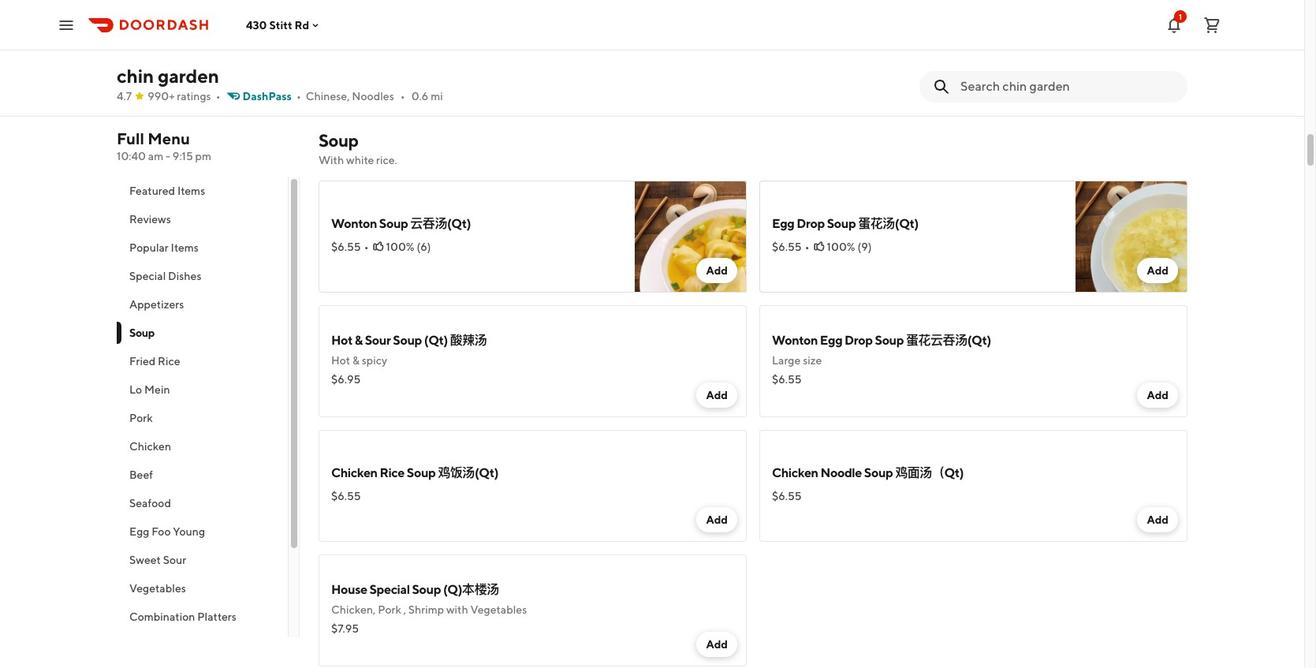 Task type: vqa. For each thing, say whether or not it's contained in the screenshot.
,
yes



Task type: describe. For each thing, give the bounding box(es) containing it.
rice.
[[376, 154, 397, 166]]

add button for house special soup (q)本楼汤
[[697, 632, 737, 657]]

pm
[[195, 150, 211, 162]]

white
[[346, 154, 374, 166]]

(6)
[[417, 241, 431, 253]]

100% for 云吞汤(qt)
[[386, 241, 415, 253]]

chicken button
[[117, 432, 288, 461]]

beef button
[[117, 461, 288, 489]]

2 hot from the top
[[331, 354, 350, 367]]

soup inside wonton egg drop soup 蛋花云吞汤(qt) large size $6.55 add
[[875, 333, 904, 348]]

1 vertical spatial &
[[353, 354, 360, 367]]

100% for soup
[[827, 241, 855, 253]]

chin
[[117, 65, 154, 87]]

wonton soup 云吞汤(qt)
[[331, 216, 471, 231]]

9:15
[[173, 150, 193, 162]]

sour inside button
[[163, 554, 186, 566]]

menu
[[148, 129, 190, 147]]

• right $2.25 in the left of the page
[[363, 45, 368, 58]]

with
[[446, 603, 468, 616]]

lo mein
[[129, 383, 170, 396]]

full menu 10:40 am - 9:15 pm
[[117, 129, 211, 162]]

80% (15)
[[385, 45, 429, 58]]

popular
[[129, 241, 169, 254]]

special inside house special soup (q)本楼汤 chicken, pork , shrimp with vegetables $7.95 add
[[369, 582, 410, 597]]

• left 0.6
[[401, 90, 405, 103]]

chinese, noodles • 0.6 mi
[[306, 90, 443, 103]]

蛋花汤(qt)
[[858, 216, 919, 231]]

4.7
[[117, 90, 132, 103]]

lo mein button
[[117, 375, 288, 404]]

fried
[[129, 355, 156, 368]]

酸辣汤
[[450, 333, 487, 348]]

dashpass •
[[243, 90, 301, 103]]

seafood
[[129, 497, 171, 510]]

add button for wonton egg drop soup 蛋花云吞汤(qt)
[[1138, 383, 1178, 408]]

young
[[173, 525, 205, 538]]

chicken,
[[331, 603, 376, 616]]

lo
[[129, 383, 142, 396]]

popular items button
[[117, 233, 288, 262]]

$2.25 •
[[331, 45, 368, 58]]

drop inside wonton egg drop soup 蛋花云吞汤(qt) large size $6.55 add
[[845, 333, 873, 348]]

house special soup (q)本楼汤 chicken, pork , shrimp with vegetables $7.95 add
[[331, 582, 728, 651]]

combination
[[129, 610, 195, 623]]

chicken noodle soup 鸡面汤（qt)
[[772, 465, 964, 480]]

云吞汤(qt)
[[410, 216, 471, 231]]

sour inside hot & sour soup (qt) 酸辣汤 hot & spicy $6.95 add
[[365, 333, 391, 348]]

430
[[246, 19, 267, 31]]

(qt)
[[424, 333, 448, 348]]

noodles
[[352, 90, 394, 103]]

stitt
[[269, 19, 292, 31]]

vegetables inside house special soup (q)本楼汤 chicken, pork , shrimp with vegetables $7.95 add
[[470, 603, 527, 616]]

soup inside house special soup (q)本楼汤 chicken, pork , shrimp with vegetables $7.95 add
[[412, 582, 441, 597]]

• left the chinese,
[[297, 90, 301, 103]]

10:40
[[117, 150, 146, 162]]

,
[[404, 603, 406, 616]]

wonton egg drop soup 蛋花云吞汤(qt) large size $6.55 add
[[772, 333, 1169, 401]]

spicy
[[362, 354, 387, 367]]

egg for egg foo young
[[129, 525, 149, 538]]

vegetables inside vegetables button
[[129, 582, 186, 595]]

0 horizontal spatial drop
[[797, 216, 825, 231]]

mein
[[144, 383, 170, 396]]

reviews
[[129, 213, 171, 226]]

0.6
[[411, 90, 429, 103]]

fried rice
[[129, 355, 180, 368]]

鸡饭汤(qt)
[[438, 465, 499, 480]]

add button for chicken noodle soup 鸡面汤（qt)
[[1138, 507, 1178, 532]]

egg foo young
[[129, 525, 205, 538]]

items for featured items
[[177, 185, 205, 197]]

chicken for chicken
[[129, 440, 171, 453]]

soup left 鸡饭汤(qt)
[[407, 465, 436, 480]]

hot & sour soup (qt) 酸辣汤 hot & spicy $6.95 add
[[331, 333, 728, 401]]

pork button
[[117, 404, 288, 432]]

100% (9)
[[827, 241, 872, 253]]

garden
[[158, 65, 219, 87]]

sweet
[[129, 554, 161, 566]]

Item Search search field
[[961, 78, 1175, 95]]

(q)本楼汤
[[443, 582, 499, 597]]

rice for chicken
[[380, 465, 405, 480]]

soup right noodle
[[864, 465, 893, 480]]

chicken for chicken rice  soup 鸡饭汤(qt)
[[331, 465, 378, 480]]

sweet sour
[[129, 554, 186, 566]]

add button for chicken rice  soup 鸡饭汤(qt)
[[697, 507, 737, 532]]

mi
[[431, 90, 443, 103]]

noodle
[[821, 465, 862, 480]]

foo
[[152, 525, 171, 538]]

dashpass
[[243, 90, 292, 103]]

rd
[[295, 19, 309, 31]]

• left 100% (9)
[[805, 241, 810, 253]]

open menu image
[[57, 15, 76, 34]]

chicken for chicken noodle soup 鸡面汤（qt)
[[772, 465, 818, 480]]

special dishes button
[[117, 262, 288, 290]]

$6.55 inside wonton egg drop soup 蛋花云吞汤(qt) large size $6.55 add
[[772, 373, 802, 386]]



Task type: locate. For each thing, give the bounding box(es) containing it.
0 vertical spatial sour
[[365, 333, 391, 348]]

1 vertical spatial items
[[171, 241, 199, 254]]

1 horizontal spatial vegetables
[[470, 603, 527, 616]]

0 items, open order cart image
[[1203, 15, 1222, 34]]

990+
[[148, 90, 175, 103]]

2 $6.55 • from the left
[[772, 241, 810, 253]]

wonton soup 云吞汤(qt) image
[[635, 181, 747, 293]]

house
[[331, 582, 367, 597]]

0 vertical spatial egg
[[772, 216, 795, 231]]

0 horizontal spatial special
[[129, 270, 166, 282]]

items for popular items
[[171, 241, 199, 254]]

large
[[772, 354, 801, 367]]

combination platters
[[129, 610, 236, 623]]

1 horizontal spatial chicken
[[331, 465, 378, 480]]

beef
[[129, 468, 153, 481]]

wonton up large
[[772, 333, 818, 348]]

add
[[706, 264, 728, 277], [1147, 264, 1169, 277], [706, 389, 728, 401], [1147, 389, 1169, 401], [706, 513, 728, 526], [1147, 513, 1169, 526], [706, 638, 728, 651]]

wonton for wonton egg drop soup 蛋花云吞汤(qt) large size $6.55 add
[[772, 333, 818, 348]]

1 vertical spatial special
[[369, 582, 410, 597]]

egg inside button
[[129, 525, 149, 538]]

$6.55 •
[[331, 241, 369, 253], [772, 241, 810, 253]]

2 horizontal spatial chicken
[[772, 465, 818, 480]]

990+ ratings •
[[148, 90, 221, 103]]

& left spicy
[[353, 354, 360, 367]]

with
[[319, 154, 344, 166]]

add inside house special soup (q)本楼汤 chicken, pork , shrimp with vegetables $7.95 add
[[706, 638, 728, 651]]

100% left (9)
[[827, 241, 855, 253]]

egg foo young button
[[117, 517, 288, 546]]

2 vertical spatial egg
[[129, 525, 149, 538]]

1 vertical spatial drop
[[845, 333, 873, 348]]

100% (6)
[[386, 241, 431, 253]]

special
[[129, 270, 166, 282], [369, 582, 410, 597]]

1 vertical spatial sour
[[163, 554, 186, 566]]

pork inside "button"
[[129, 412, 153, 424]]

蛋花云吞汤(qt)
[[906, 333, 991, 348]]

ratings
[[177, 90, 211, 103]]

chin garden
[[117, 65, 219, 87]]

$2.25
[[331, 45, 360, 58]]

items up dishes
[[171, 241, 199, 254]]

0 horizontal spatial $6.55 •
[[331, 241, 369, 253]]

sour down egg foo young
[[163, 554, 186, 566]]

chicken
[[129, 440, 171, 453], [331, 465, 378, 480], [772, 465, 818, 480]]

$6.55 • down 'wonton soup 云吞汤(qt)' at the left of the page
[[331, 241, 369, 253]]

1 horizontal spatial special
[[369, 582, 410, 597]]

special inside button
[[129, 270, 166, 282]]

& up spicy
[[355, 333, 363, 348]]

鸡面汤（qt)
[[895, 465, 964, 480]]

wonton down white
[[331, 216, 377, 231]]

1
[[1179, 11, 1182, 21]]

popular items
[[129, 241, 199, 254]]

100%
[[386, 241, 415, 253], [827, 241, 855, 253]]

special up ','
[[369, 582, 410, 597]]

soup inside soup with white rice.
[[319, 130, 358, 151]]

special dishes
[[129, 270, 202, 282]]

pork
[[129, 412, 153, 424], [378, 603, 401, 616]]

0 horizontal spatial pork
[[129, 412, 153, 424]]

1 vertical spatial pork
[[378, 603, 401, 616]]

0 vertical spatial pork
[[129, 412, 153, 424]]

$6.55 • for wonton
[[331, 241, 369, 253]]

80%
[[385, 45, 408, 58]]

soup up shrimp
[[412, 582, 441, 597]]

1 hot from the top
[[331, 333, 353, 348]]

seafood button
[[117, 489, 288, 517]]

430 stitt rd button
[[246, 19, 322, 31]]

-
[[166, 150, 170, 162]]

sweet sour button
[[117, 546, 288, 574]]

(9)
[[858, 241, 872, 253]]

1 vertical spatial vegetables
[[470, 603, 527, 616]]

vegetables down sweet sour
[[129, 582, 186, 595]]

1 vertical spatial hot
[[331, 354, 350, 367]]

1 horizontal spatial pork
[[378, 603, 401, 616]]

appetizers button
[[117, 290, 288, 319]]

egg inside wonton egg drop soup 蛋花云吞汤(qt) large size $6.55 add
[[820, 333, 843, 348]]

soup with white rice.
[[319, 130, 397, 166]]

1 horizontal spatial egg
[[772, 216, 795, 231]]

items up reviews button
[[177, 185, 205, 197]]

chinese,
[[306, 90, 350, 103]]

vegetables down (q)本楼汤
[[470, 603, 527, 616]]

pork inside house special soup (q)本楼汤 chicken, pork , shrimp with vegetables $7.95 add
[[378, 603, 401, 616]]

wonton for wonton soup 云吞汤(qt)
[[331, 216, 377, 231]]

full
[[117, 129, 144, 147]]

1 horizontal spatial sour
[[365, 333, 391, 348]]

0 horizontal spatial wonton
[[331, 216, 377, 231]]

0 horizontal spatial rice
[[158, 355, 180, 368]]

0 horizontal spatial sour
[[163, 554, 186, 566]]

1 horizontal spatial wonton
[[772, 333, 818, 348]]

rice inside button
[[158, 355, 180, 368]]

add button for hot & sour soup (qt) 酸辣汤
[[697, 383, 737, 408]]

• down 'wonton soup 云吞汤(qt)' at the left of the page
[[364, 241, 369, 253]]

wonton inside wonton egg drop soup 蛋花云吞汤(qt) large size $6.55 add
[[772, 333, 818, 348]]

rice right fried
[[158, 355, 180, 368]]

1 vertical spatial egg
[[820, 333, 843, 348]]

chicken rice  soup 鸡饭汤(qt)
[[331, 465, 499, 480]]

&
[[355, 333, 363, 348], [353, 354, 360, 367]]

add inside hot & sour soup (qt) 酸辣汤 hot & spicy $6.95 add
[[706, 389, 728, 401]]

(15)
[[410, 45, 429, 58]]

soup
[[319, 130, 358, 151], [379, 216, 408, 231], [827, 216, 856, 231], [129, 327, 155, 339], [393, 333, 422, 348], [875, 333, 904, 348], [407, 465, 436, 480], [864, 465, 893, 480], [412, 582, 441, 597]]

0 vertical spatial wonton
[[331, 216, 377, 231]]

0 vertical spatial rice
[[158, 355, 180, 368]]

1 horizontal spatial rice
[[380, 465, 405, 480]]

drop
[[797, 216, 825, 231], [845, 333, 873, 348]]

1 horizontal spatial $6.55 •
[[772, 241, 810, 253]]

chicken inside button
[[129, 440, 171, 453]]

soup up "with" in the left of the page
[[319, 130, 358, 151]]

egg drop soup 蛋花汤(qt)
[[772, 216, 919, 231]]

soup up fried
[[129, 327, 155, 339]]

1 $6.55 • from the left
[[331, 241, 369, 253]]

combination platters button
[[117, 603, 288, 631]]

soup up 100% (9)
[[827, 216, 856, 231]]

sour
[[365, 333, 391, 348], [163, 554, 186, 566]]

0 horizontal spatial chicken
[[129, 440, 171, 453]]

soup left (qt)
[[393, 333, 422, 348]]

vegetables button
[[117, 574, 288, 603]]

$6.95
[[331, 373, 361, 386]]

0 horizontal spatial vegetables
[[129, 582, 186, 595]]

sour up spicy
[[365, 333, 391, 348]]

appetizers
[[129, 298, 184, 311]]

•
[[363, 45, 368, 58], [216, 90, 221, 103], [297, 90, 301, 103], [401, 90, 405, 103], [364, 241, 369, 253], [805, 241, 810, 253]]

dishes
[[168, 270, 202, 282]]

1 vertical spatial rice
[[380, 465, 405, 480]]

2 horizontal spatial egg
[[820, 333, 843, 348]]

1 100% from the left
[[386, 241, 415, 253]]

rice left 鸡饭汤(qt)
[[380, 465, 405, 480]]

featured items button
[[117, 177, 288, 205]]

0 horizontal spatial 100%
[[386, 241, 415, 253]]

0 vertical spatial special
[[129, 270, 166, 282]]

featured items
[[129, 185, 205, 197]]

2 100% from the left
[[827, 241, 855, 253]]

1 horizontal spatial drop
[[845, 333, 873, 348]]

soup left the 蛋花云吞汤(qt)
[[875, 333, 904, 348]]

special down popular
[[129, 270, 166, 282]]

notification bell image
[[1165, 15, 1184, 34]]

egg drop soup 蛋花汤(qt) image
[[1076, 181, 1188, 293]]

featured
[[129, 185, 175, 197]]

vegetables
[[129, 582, 186, 595], [470, 603, 527, 616]]

soup inside hot & sour soup (qt) 酸辣汤 hot & spicy $6.95 add
[[393, 333, 422, 348]]

rice
[[158, 355, 180, 368], [380, 465, 405, 480]]

items
[[177, 185, 205, 197], [171, 241, 199, 254]]

pork down lo in the left bottom of the page
[[129, 412, 153, 424]]

0 vertical spatial hot
[[331, 333, 353, 348]]

1 vertical spatial wonton
[[772, 333, 818, 348]]

fried rice button
[[117, 347, 288, 375]]

pork left ','
[[378, 603, 401, 616]]

$6.55 • left 100% (9)
[[772, 241, 810, 253]]

• right ratings at the left
[[216, 90, 221, 103]]

size
[[803, 354, 822, 367]]

$6.55 • for egg
[[772, 241, 810, 253]]

0 vertical spatial &
[[355, 333, 363, 348]]

rice for fried
[[158, 355, 180, 368]]

1 horizontal spatial 100%
[[827, 241, 855, 253]]

0 vertical spatial vegetables
[[129, 582, 186, 595]]

shrimp
[[408, 603, 444, 616]]

100% down 'wonton soup 云吞汤(qt)' at the left of the page
[[386, 241, 415, 253]]

0 vertical spatial drop
[[797, 216, 825, 231]]

0 horizontal spatial egg
[[129, 525, 149, 538]]

hot
[[331, 333, 353, 348], [331, 354, 350, 367]]

egg for egg drop soup 蛋花汤(qt)
[[772, 216, 795, 231]]

am
[[148, 150, 163, 162]]

0 vertical spatial items
[[177, 185, 205, 197]]

platters
[[197, 610, 236, 623]]

soup up 100% (6)
[[379, 216, 408, 231]]

add inside wonton egg drop soup 蛋花云吞汤(qt) large size $6.55 add
[[1147, 389, 1169, 401]]



